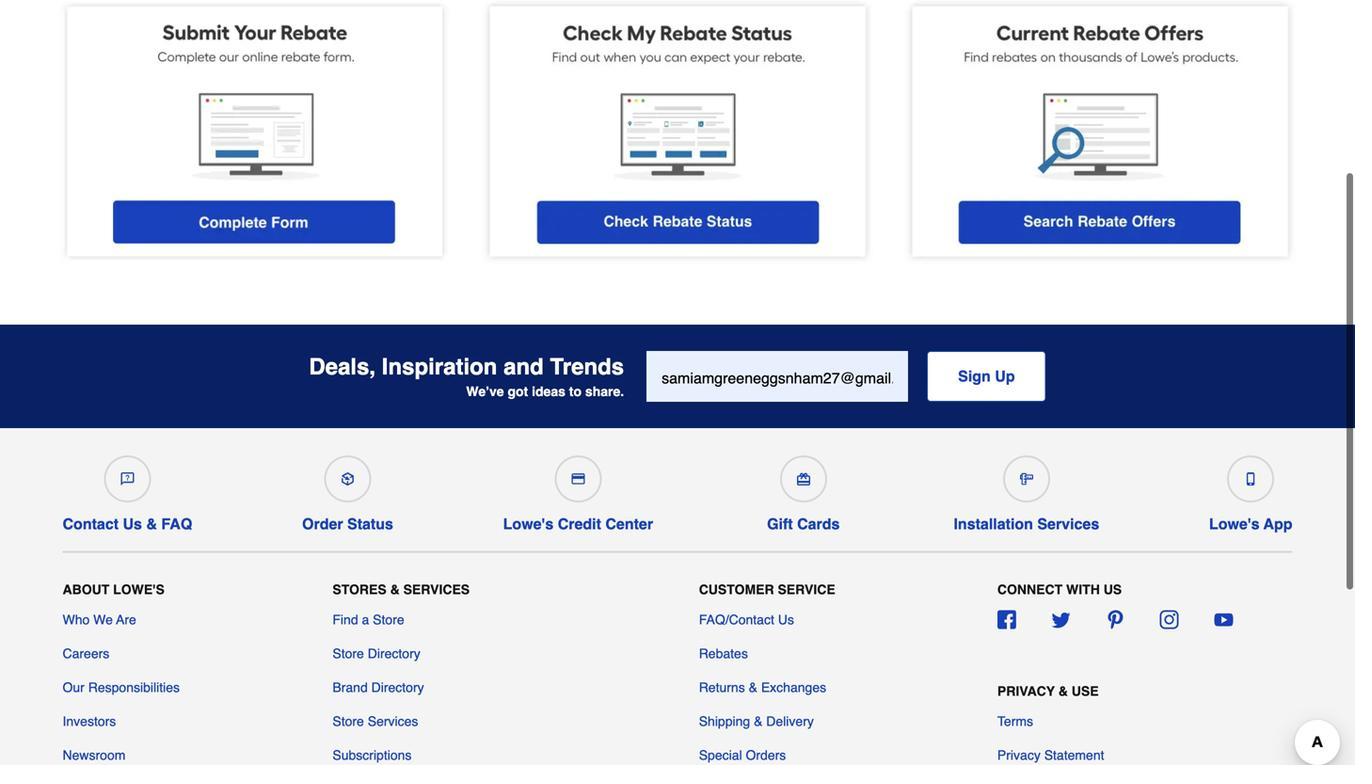 Task type: locate. For each thing, give the bounding box(es) containing it.
lowe's up 'are'
[[113, 582, 165, 597]]

services for installation services
[[1038, 516, 1100, 533]]

1 vertical spatial store
[[333, 647, 364, 662]]

store services link
[[333, 712, 418, 731]]

directory up brand directory
[[368, 647, 421, 662]]

& for returns & exchanges
[[749, 680, 758, 695]]

use
[[1072, 684, 1099, 699]]

0 vertical spatial store
[[373, 613, 405, 628]]

& left use
[[1059, 684, 1069, 699]]

subscriptions
[[333, 748, 412, 763]]

a
[[362, 613, 369, 628]]

privacy up terms link
[[998, 684, 1056, 699]]

gift
[[768, 516, 793, 533]]

us down customer service
[[779, 613, 795, 628]]

gift cards link
[[763, 448, 844, 533]]

1 horizontal spatial lowe's
[[503, 516, 554, 533]]

are
[[116, 613, 136, 628]]

customer
[[699, 582, 775, 597]]

store up brand
[[333, 647, 364, 662]]

lowe's left credit
[[503, 516, 554, 533]]

services up connect with us
[[1038, 516, 1100, 533]]

installation
[[954, 516, 1034, 533]]

& for privacy & use
[[1059, 684, 1069, 699]]

investors
[[63, 714, 116, 729]]

app
[[1264, 516, 1293, 533]]

special orders link
[[699, 746, 787, 765]]

careers
[[63, 647, 110, 662]]

sign up button
[[928, 351, 1047, 402]]

pickup image
[[341, 473, 355, 486]]

sign
[[959, 368, 991, 385]]

lowe's app
[[1210, 516, 1293, 533]]

services for store services
[[368, 714, 418, 729]]

us
[[123, 516, 142, 533], [779, 613, 795, 628]]

subscriptions link
[[333, 746, 412, 765]]

lowe's inside the lowe's credit center link
[[503, 516, 554, 533]]

privacy inside privacy statement link
[[998, 748, 1041, 763]]

0 vertical spatial privacy
[[998, 684, 1056, 699]]

responsibilities
[[88, 680, 180, 695]]

&
[[146, 516, 157, 533], [390, 582, 400, 597], [749, 680, 758, 695], [1059, 684, 1069, 699], [754, 714, 763, 729]]

installation services link
[[954, 448, 1100, 533]]

check my rebate status. find out when you can expect your rebate. check rebate status. image
[[482, 0, 874, 272]]

directory
[[368, 647, 421, 662], [372, 680, 424, 695]]

contact us & faq
[[63, 516, 192, 533]]

our
[[63, 680, 85, 695]]

us
[[1104, 582, 1123, 597]]

privacy & use
[[998, 684, 1099, 699]]

directory inside 'link'
[[372, 680, 424, 695]]

who we are
[[63, 613, 136, 628]]

service
[[778, 582, 836, 597]]

& right returns
[[749, 680, 758, 695]]

& right stores
[[390, 582, 400, 597]]

1 vertical spatial privacy
[[998, 748, 1041, 763]]

2 privacy from the top
[[998, 748, 1041, 763]]

lowe's inside lowe's app link
[[1210, 516, 1260, 533]]

privacy statement
[[998, 748, 1105, 763]]

store down brand
[[333, 714, 364, 729]]

rebates
[[699, 647, 748, 662]]

shipping & delivery link
[[699, 712, 814, 731]]

& left faq
[[146, 516, 157, 533]]

services
[[1038, 516, 1100, 533], [404, 582, 470, 597], [368, 714, 418, 729]]

services down "brand directory" 'link'
[[368, 714, 418, 729]]

1 privacy from the top
[[998, 684, 1056, 699]]

0 horizontal spatial us
[[123, 516, 142, 533]]

deals, inspiration and trends we've got ideas to share.
[[309, 354, 624, 399]]

store
[[373, 613, 405, 628], [333, 647, 364, 662], [333, 714, 364, 729]]

directory down store directory link
[[372, 680, 424, 695]]

lowe's left app
[[1210, 516, 1260, 533]]

stores
[[333, 582, 387, 597]]

us inside faq/contact us link
[[779, 613, 795, 628]]

lowe's for lowe's credit center
[[503, 516, 554, 533]]

us for faq/contact
[[779, 613, 795, 628]]

0 vertical spatial services
[[1038, 516, 1100, 533]]

& for shipping & delivery
[[754, 714, 763, 729]]

ideas
[[532, 384, 566, 399]]

contact us & faq link
[[63, 448, 192, 533]]

store right the a
[[373, 613, 405, 628]]

dimensions image
[[1021, 473, 1034, 486]]

1 horizontal spatial us
[[779, 613, 795, 628]]

us for contact
[[123, 516, 142, 533]]

twitter image
[[1052, 611, 1071, 630]]

shipping & delivery
[[699, 714, 814, 729]]

1 vertical spatial services
[[404, 582, 470, 597]]

0 vertical spatial us
[[123, 516, 142, 533]]

special orders
[[699, 748, 787, 763]]

statement
[[1045, 748, 1105, 763]]

directory for brand directory
[[372, 680, 424, 695]]

store inside 'link'
[[333, 714, 364, 729]]

lowe's for lowe's app
[[1210, 516, 1260, 533]]

directory for store directory
[[368, 647, 421, 662]]

2 vertical spatial services
[[368, 714, 418, 729]]

order status
[[302, 516, 394, 533]]

about
[[63, 582, 109, 597]]

contact
[[63, 516, 119, 533]]

us inside contact us & faq link
[[123, 516, 142, 533]]

lowe's
[[503, 516, 554, 533], [1210, 516, 1260, 533], [113, 582, 165, 597]]

order
[[302, 516, 343, 533]]

2 vertical spatial store
[[333, 714, 364, 729]]

2 horizontal spatial lowe's
[[1210, 516, 1260, 533]]

us right contact
[[123, 516, 142, 533]]

find
[[333, 613, 358, 628]]

0 vertical spatial directory
[[368, 647, 421, 662]]

faq
[[161, 516, 192, 533]]

& left delivery
[[754, 714, 763, 729]]

order status link
[[302, 448, 394, 533]]

1 vertical spatial us
[[779, 613, 795, 628]]

status
[[348, 516, 394, 533]]

pinterest image
[[1107, 611, 1125, 630]]

deals,
[[309, 354, 376, 380]]

customer service
[[699, 582, 836, 597]]

1 vertical spatial directory
[[372, 680, 424, 695]]

services up find a store
[[404, 582, 470, 597]]

services inside 'link'
[[368, 714, 418, 729]]

privacy down terms link
[[998, 748, 1041, 763]]

investors link
[[63, 712, 116, 731]]

sign up
[[959, 368, 1016, 385]]

find a store link
[[333, 611, 405, 630]]

exchanges
[[762, 680, 827, 695]]



Task type: vqa. For each thing, say whether or not it's contained in the screenshot.
bottom the the
no



Task type: describe. For each thing, give the bounding box(es) containing it.
0 horizontal spatial lowe's
[[113, 582, 165, 597]]

lowe's credit center
[[503, 516, 654, 533]]

orders
[[746, 748, 787, 763]]

trends
[[550, 354, 624, 380]]

credit card image
[[572, 473, 585, 486]]

store directory
[[333, 647, 421, 662]]

submit your rebate. complete our online rebate form. complete form. image
[[58, 0, 451, 272]]

brand directory
[[333, 680, 424, 695]]

rebates link
[[699, 645, 748, 663]]

and
[[504, 354, 544, 380]]

who we are link
[[63, 611, 136, 630]]

store directory link
[[333, 645, 421, 663]]

current rebate offers. find rebates on thousands of lowe's products. search rebate offers. image
[[905, 0, 1298, 272]]

connect
[[998, 582, 1063, 597]]

returns & exchanges
[[699, 680, 827, 695]]

brand
[[333, 680, 368, 695]]

up
[[996, 368, 1016, 385]]

connect with us
[[998, 582, 1123, 597]]

gift card image
[[797, 473, 811, 486]]

terms link
[[998, 712, 1034, 731]]

newsroom
[[63, 748, 126, 763]]

to
[[570, 384, 582, 399]]

stores & services
[[333, 582, 470, 597]]

privacy for privacy & use
[[998, 684, 1056, 699]]

youtube image
[[1215, 611, 1234, 630]]

brand directory link
[[333, 679, 424, 697]]

share.
[[586, 384, 624, 399]]

our responsibilities
[[63, 680, 180, 695]]

returns & exchanges link
[[699, 679, 827, 697]]

store services
[[333, 714, 418, 729]]

faq/contact us
[[699, 613, 795, 628]]

about lowe's
[[63, 582, 165, 597]]

terms
[[998, 714, 1034, 729]]

mobile image
[[1245, 473, 1258, 486]]

installation services
[[954, 516, 1100, 533]]

lowe's credit center link
[[503, 448, 654, 533]]

cards
[[798, 516, 840, 533]]

store for directory
[[333, 647, 364, 662]]

with
[[1067, 582, 1101, 597]]

we
[[93, 613, 113, 628]]

who
[[63, 613, 90, 628]]

shipping
[[699, 714, 751, 729]]

privacy for privacy statement
[[998, 748, 1041, 763]]

inspiration
[[382, 354, 498, 380]]

center
[[606, 516, 654, 533]]

facebook image
[[998, 611, 1017, 630]]

& for stores & services
[[390, 582, 400, 597]]

special
[[699, 748, 743, 763]]

customer care image
[[121, 473, 134, 486]]

gift cards
[[768, 516, 840, 533]]

newsroom link
[[63, 746, 126, 765]]

returns
[[699, 680, 746, 695]]

lowe's app link
[[1210, 448, 1293, 533]]

credit
[[558, 516, 602, 533]]

store for services
[[333, 714, 364, 729]]

sign up form
[[647, 351, 1047, 402]]

our responsibilities link
[[63, 679, 180, 697]]

privacy statement link
[[998, 746, 1105, 765]]

careers link
[[63, 645, 110, 663]]

we've
[[466, 384, 504, 399]]

Email Address email field
[[647, 351, 909, 402]]

delivery
[[767, 714, 814, 729]]

find a store
[[333, 613, 405, 628]]

faq/contact us link
[[699, 611, 795, 630]]

instagram image
[[1161, 611, 1180, 630]]

got
[[508, 384, 528, 399]]

faq/contact
[[699, 613, 775, 628]]



